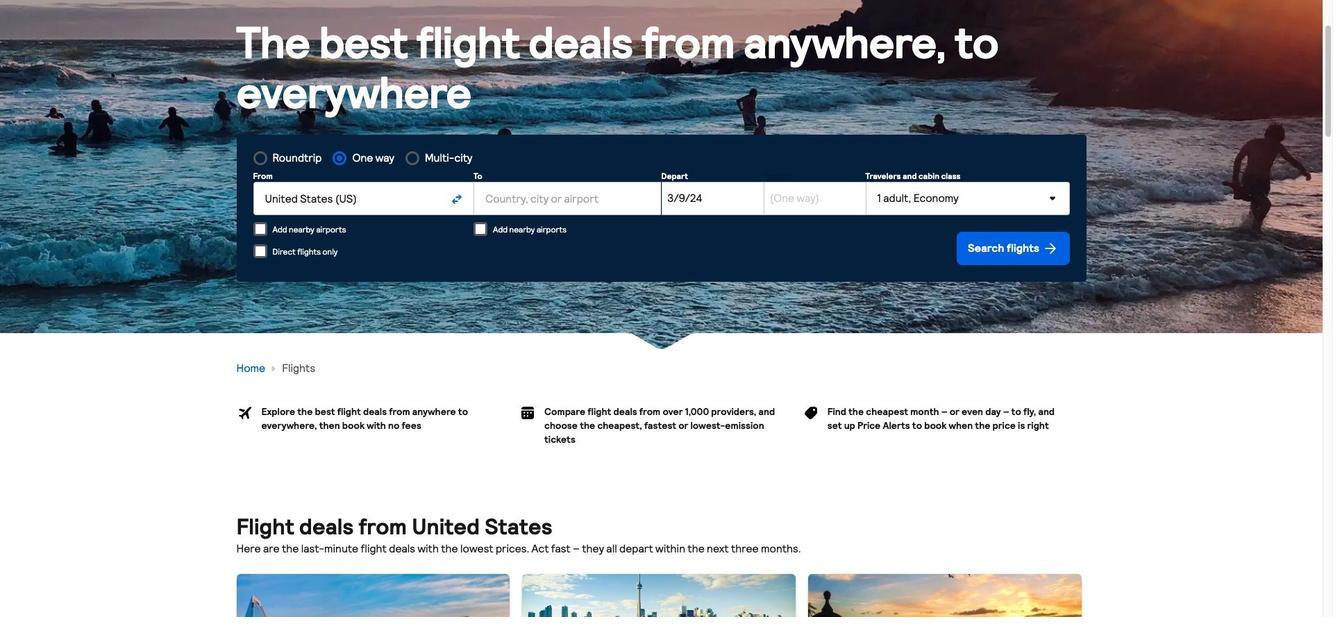 Task type: locate. For each thing, give the bounding box(es) containing it.
Add nearby airports checkbox
[[253, 222, 267, 236]]

2 country, city or airport text field from the left
[[474, 182, 661, 215]]

switch origin and destination image
[[452, 194, 463, 205]]

Country, city or airport text field
[[253, 182, 441, 215], [474, 182, 661, 215]]

0 horizontal spatial country, city or airport text field
[[253, 182, 441, 215]]

1 horizontal spatial country, city or airport text field
[[474, 182, 661, 215]]

1 country, city or airport text field from the left
[[253, 182, 441, 215]]

One way radio
[[333, 151, 347, 165]]

Roundtrip radio
[[253, 151, 267, 165]]

rtl support__yzkyy image
[[1042, 240, 1059, 257]]

Direct flights only checkbox
[[253, 244, 267, 258]]

Multi-city radio
[[405, 151, 419, 165]]

None field
[[253, 182, 441, 215], [474, 182, 661, 215], [253, 182, 441, 215], [474, 182, 661, 215]]



Task type: describe. For each thing, give the bounding box(es) containing it.
rtl support__otjmo image
[[268, 363, 279, 374]]

country, city or airport text field for add nearby airports option
[[474, 182, 661, 215]]

Add nearby airports checkbox
[[474, 222, 487, 236]]

country, city or airport text field for add nearby airports checkbox
[[253, 182, 441, 215]]



Task type: vqa. For each thing, say whether or not it's contained in the screenshot.
first Add nearby airports option from left
yes



